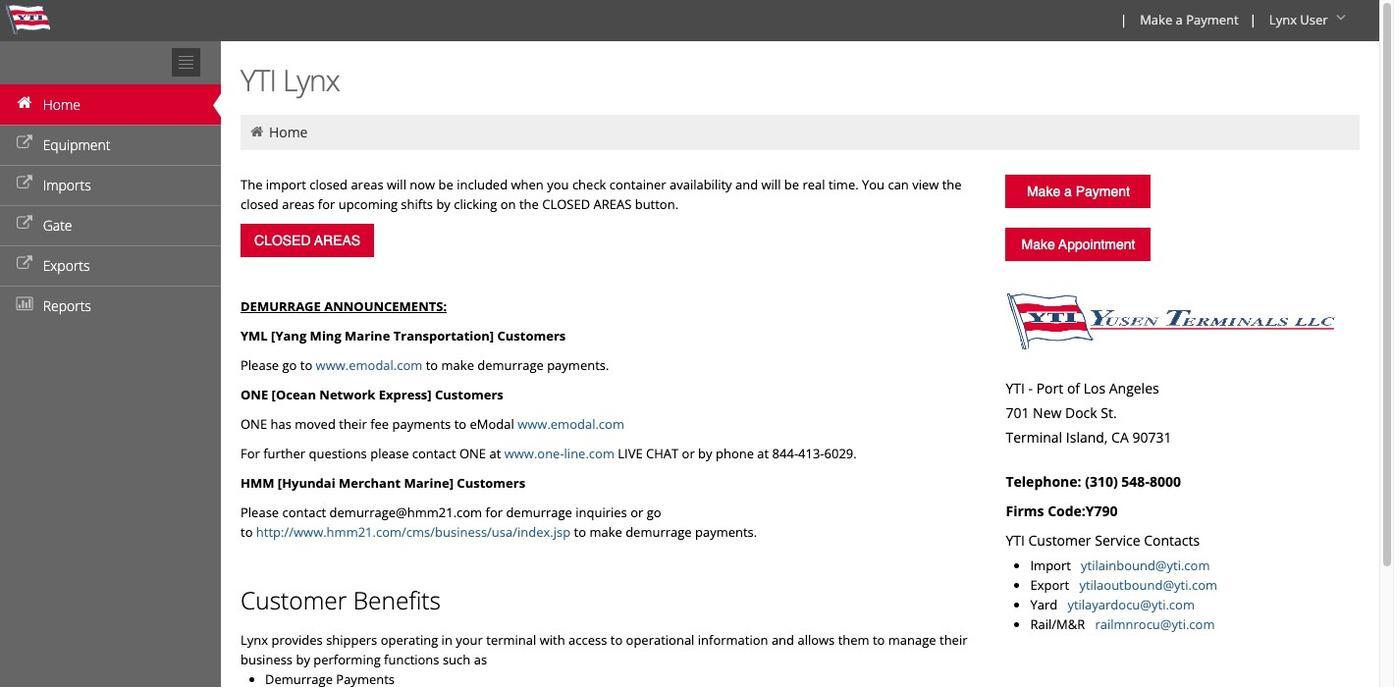 Task type: locate. For each thing, give the bounding box(es) containing it.
0 horizontal spatial payment
[[1076, 184, 1130, 199]]

the import closed areas will now be included when you check container availability and will be real time.  you can view the closed areas for upcoming shifts by clicking on the closed areas button.
[[241, 176, 962, 213]]

home up equipment
[[43, 95, 81, 114]]

the right view
[[943, 176, 962, 193]]

their
[[339, 415, 367, 433], [940, 632, 968, 649]]

home image up the
[[248, 125, 266, 138]]

go down [yang
[[282, 357, 297, 374]]

1 vertical spatial please
[[241, 504, 279, 522]]

0 vertical spatial yti
[[241, 60, 276, 100]]

button.
[[635, 195, 679, 213]]

by inside 'the import closed areas will now be included when you check container availability and will be real time.  you can view the closed areas for upcoming shifts by clicking on the closed areas button.'
[[436, 195, 451, 213]]

firms code:y790
[[1006, 502, 1118, 521]]

www.one-line.com link
[[505, 445, 615, 463]]

0 vertical spatial one
[[241, 386, 268, 404]]

0 vertical spatial please
[[241, 357, 279, 374]]

1 vertical spatial one
[[241, 415, 267, 433]]

1 horizontal spatial at
[[758, 445, 769, 463]]

8000
[[1150, 472, 1181, 491]]

reports link
[[0, 286, 221, 326]]

contact inside 'please contact demurrage@hmm21.com for demurrage inquiries or go to'
[[282, 504, 326, 522]]

make down the transportation]
[[442, 357, 474, 374]]

and right availability
[[736, 176, 758, 193]]

0 vertical spatial home image
[[15, 96, 34, 110]]

yti inside yti - port of los angeles 701 new dock st. terminal island, ca 90731
[[1006, 379, 1025, 398]]

1 vertical spatial home image
[[248, 125, 266, 138]]

www.emodal.com
[[316, 357, 423, 374], [518, 415, 625, 433]]

2 be from the left
[[785, 176, 800, 193]]

2 vertical spatial make
[[1022, 237, 1056, 252]]

http://www.hmm21.com/cms/business/usa/index.jsp to make demurrage payments.
[[256, 523, 757, 541]]

closed
[[310, 176, 348, 193], [241, 195, 279, 213]]

go right inquiries
[[647, 504, 662, 522]]

www.emodal.com link up www.one-line.com link
[[518, 415, 625, 433]]

1 horizontal spatial payments.
[[695, 523, 757, 541]]

lynx
[[1270, 11, 1297, 28], [283, 60, 340, 100], [241, 632, 268, 649]]

6029.
[[825, 445, 857, 463]]

1 vertical spatial make a payment link
[[1006, 175, 1152, 208]]

home
[[43, 95, 81, 114], [269, 123, 308, 141]]

one left has
[[241, 415, 267, 433]]

1 horizontal spatial will
[[762, 176, 781, 193]]

one
[[241, 386, 268, 404], [241, 415, 267, 433], [460, 445, 486, 463]]

0 vertical spatial www.emodal.com
[[316, 357, 423, 374]]

now
[[410, 176, 435, 193]]

at
[[490, 445, 501, 463], [758, 445, 769, 463]]

demurrage
[[478, 357, 544, 374], [506, 504, 572, 522], [626, 523, 692, 541]]

or
[[682, 445, 695, 463], [631, 504, 644, 522]]

their right the manage in the right of the page
[[940, 632, 968, 649]]

inquiries
[[576, 504, 627, 522]]

external link image inside exports link
[[15, 257, 34, 271]]

0 vertical spatial make a payment link
[[1132, 0, 1246, 41]]

external link image
[[15, 137, 34, 150], [15, 177, 34, 191], [15, 257, 34, 271]]

further
[[263, 445, 306, 463]]

0 vertical spatial areas
[[351, 176, 384, 193]]

and left allows
[[772, 632, 795, 649]]

1 please from the top
[[241, 357, 279, 374]]

user
[[1301, 11, 1328, 28]]

or right inquiries
[[631, 504, 644, 522]]

demurrage up http://www.hmm21.com/cms/business/usa/index.jsp to make demurrage payments.
[[506, 504, 572, 522]]

1 horizontal spatial be
[[785, 176, 800, 193]]

0 horizontal spatial will
[[387, 176, 407, 193]]

at down the emodal
[[490, 445, 501, 463]]

0 vertical spatial a
[[1176, 11, 1183, 28]]

on
[[501, 195, 516, 213]]

customers up the emodal
[[435, 386, 504, 404]]

time.
[[829, 176, 859, 193]]

1 horizontal spatial payment
[[1187, 11, 1239, 28]]

make for the bottommost make a payment link
[[1027, 184, 1061, 199]]

1 vertical spatial contact
[[282, 504, 326, 522]]

for
[[241, 445, 260, 463]]

0 vertical spatial the
[[943, 176, 962, 193]]

0 vertical spatial home
[[43, 95, 81, 114]]

0 vertical spatial or
[[682, 445, 695, 463]]

gate link
[[0, 205, 221, 246]]

external link image for exports
[[15, 257, 34, 271]]

1 horizontal spatial home link
[[269, 123, 308, 141]]

make a payment link
[[1132, 0, 1246, 41], [1006, 175, 1152, 208]]

will left the "real"
[[762, 176, 781, 193]]

will left "now"
[[387, 176, 407, 193]]

customer benefits
[[241, 584, 441, 617]]

1 horizontal spatial customer
[[1029, 531, 1092, 550]]

for up http://www.hmm21.com/cms/business/usa/index.jsp to make demurrage payments.
[[486, 504, 503, 522]]

0 horizontal spatial home image
[[15, 96, 34, 110]]

0 vertical spatial by
[[436, 195, 451, 213]]

ytilayardocu@yti.com
[[1068, 596, 1195, 614]]

by inside 'lynx provides shippers operating in your terminal with access to operational information and allows them to manage their business by performing functions such as'
[[296, 651, 310, 669]]

ca
[[1112, 428, 1129, 447]]

please contact demurrage@hmm21.com for demurrage inquiries or go to
[[241, 504, 662, 541]]

customers for hmm [hyundai merchant marine] customers
[[457, 474, 526, 492]]

1 vertical spatial their
[[940, 632, 968, 649]]

1 vertical spatial and
[[772, 632, 795, 649]]

customer up import
[[1029, 531, 1092, 550]]

exports link
[[0, 246, 221, 286]]

0 horizontal spatial areas
[[282, 195, 315, 213]]

2 vertical spatial demurrage
[[626, 523, 692, 541]]

demurrage down inquiries
[[626, 523, 692, 541]]

by right shifts
[[436, 195, 451, 213]]

please inside 'please contact demurrage@hmm21.com for demurrage inquiries or go to'
[[241, 504, 279, 522]]

0 horizontal spatial their
[[339, 415, 367, 433]]

1 vertical spatial areas
[[282, 195, 315, 213]]

1 horizontal spatial and
[[772, 632, 795, 649]]

hmm [hyundai merchant marine] customers
[[241, 474, 526, 492]]

exports
[[43, 256, 90, 275]]

1 vertical spatial demurrage
[[506, 504, 572, 522]]

0 horizontal spatial be
[[439, 176, 454, 193]]

or right chat
[[682, 445, 695, 463]]

payment left 'lynx user'
[[1187, 11, 1239, 28]]

one for one has moved their fee payments to emodal www.emodal.com
[[241, 415, 267, 433]]

such
[[443, 651, 471, 669]]

make appointment link
[[1006, 228, 1152, 261]]

for left upcoming
[[318, 195, 335, 213]]

0 horizontal spatial www.emodal.com
[[316, 357, 423, 374]]

2 | from the left
[[1250, 11, 1257, 28]]

0 horizontal spatial home
[[43, 95, 81, 114]]

home image up equipment link
[[15, 96, 34, 110]]

payment up appointment
[[1076, 184, 1130, 199]]

demurrage inside 'please contact demurrage@hmm21.com for demurrage inquiries or go to'
[[506, 504, 572, 522]]

0 horizontal spatial www.emodal.com link
[[316, 357, 423, 374]]

equipment
[[43, 136, 110, 154]]

with
[[540, 632, 565, 649]]

1 vertical spatial home
[[269, 123, 308, 141]]

1 at from the left
[[490, 445, 501, 463]]

go inside 'please contact demurrage@hmm21.com for demurrage inquiries or go to'
[[647, 504, 662, 522]]

closed right "import"
[[310, 176, 348, 193]]

payments. down phone
[[695, 523, 757, 541]]

1 horizontal spatial home image
[[248, 125, 266, 138]]

0 vertical spatial for
[[318, 195, 335, 213]]

0 vertical spatial make
[[442, 357, 474, 374]]

external link image up external link icon
[[15, 177, 34, 191]]

to inside 'please contact demurrage@hmm21.com for demurrage inquiries or go to'
[[241, 523, 253, 541]]

please down hmm
[[241, 504, 279, 522]]

1 horizontal spatial |
[[1250, 11, 1257, 28]]

telephone: (310) 548-8000
[[1006, 472, 1181, 491]]

2 will from the left
[[762, 176, 781, 193]]

external link image left equipment
[[15, 137, 34, 150]]

the down when
[[520, 195, 539, 213]]

by left phone
[[698, 445, 713, 463]]

allows
[[798, 632, 835, 649]]

lynx user link
[[1261, 0, 1358, 41]]

0 horizontal spatial for
[[318, 195, 335, 213]]

to down the transportation]
[[426, 357, 438, 374]]

0 horizontal spatial and
[[736, 176, 758, 193]]

external link image inside equipment link
[[15, 137, 34, 150]]

1 horizontal spatial by
[[436, 195, 451, 213]]

and inside 'lynx provides shippers operating in your terminal with access to operational information and allows them to manage their business by performing functions such as'
[[772, 632, 795, 649]]

to down hmm
[[241, 523, 253, 541]]

1 external link image from the top
[[15, 137, 34, 150]]

areas up upcoming
[[351, 176, 384, 193]]

www.emodal.com link down marine
[[316, 357, 423, 374]]

payments. up the line.com
[[547, 357, 609, 374]]

3 external link image from the top
[[15, 257, 34, 271]]

1 horizontal spatial www.emodal.com link
[[518, 415, 625, 433]]

import
[[1031, 557, 1078, 575]]

1 vertical spatial make a payment
[[1027, 184, 1130, 199]]

yti
[[241, 60, 276, 100], [1006, 379, 1025, 398], [1006, 531, 1025, 550]]

external link image down external link icon
[[15, 257, 34, 271]]

1 horizontal spatial www.emodal.com
[[518, 415, 625, 433]]

check
[[572, 176, 606, 193]]

in
[[442, 632, 453, 649]]

container
[[610, 176, 666, 193]]

contact down one has moved their fee payments to emodal www.emodal.com
[[412, 445, 456, 463]]

make down inquiries
[[590, 523, 622, 541]]

be right "now"
[[439, 176, 454, 193]]

1 be from the left
[[439, 176, 454, 193]]

1 vertical spatial external link image
[[15, 177, 34, 191]]

customers right the transportation]
[[497, 327, 566, 345]]

1 horizontal spatial areas
[[351, 176, 384, 193]]

closed
[[542, 195, 590, 213]]

0 horizontal spatial lynx
[[241, 632, 268, 649]]

0 vertical spatial go
[[282, 357, 297, 374]]

their left fee
[[339, 415, 367, 433]]

0 horizontal spatial by
[[296, 651, 310, 669]]

terminal
[[486, 632, 537, 649]]

please down the yml
[[241, 357, 279, 374]]

0 horizontal spatial contact
[[282, 504, 326, 522]]

1 horizontal spatial lynx
[[283, 60, 340, 100]]

1 horizontal spatial for
[[486, 504, 503, 522]]

1 vertical spatial closed
[[241, 195, 279, 213]]

0 horizontal spatial payments.
[[547, 357, 609, 374]]

1 vertical spatial or
[[631, 504, 644, 522]]

0 horizontal spatial a
[[1065, 184, 1072, 199]]

business
[[241, 651, 293, 669]]

make appointment
[[1022, 237, 1136, 252]]

home link down yti lynx
[[269, 123, 308, 141]]

2 at from the left
[[758, 445, 769, 463]]

be left the "real"
[[785, 176, 800, 193]]

make
[[442, 357, 474, 374], [590, 523, 622, 541]]

None submit
[[241, 224, 374, 257]]

at left 844-
[[758, 445, 769, 463]]

1 horizontal spatial the
[[943, 176, 962, 193]]

2 external link image from the top
[[15, 177, 34, 191]]

contact
[[412, 445, 456, 463], [282, 504, 326, 522]]

1 vertical spatial make
[[1027, 184, 1061, 199]]

www.emodal.com down marine
[[316, 357, 423, 374]]

home down yti lynx
[[269, 123, 308, 141]]

demurrage up the emodal
[[478, 357, 544, 374]]

to right access
[[611, 632, 623, 649]]

angle down image
[[1332, 11, 1351, 25]]

0 vertical spatial contact
[[412, 445, 456, 463]]

for inside 'the import closed areas will now be included when you check container availability and will be real time.  you can view the closed areas for upcoming shifts by clicking on the closed areas button.'
[[318, 195, 335, 213]]

www.emodal.com link
[[316, 357, 423, 374], [518, 415, 625, 433]]

[yang
[[271, 327, 307, 345]]

performing
[[314, 651, 381, 669]]

0 vertical spatial customer
[[1029, 531, 1092, 550]]

0 horizontal spatial at
[[490, 445, 501, 463]]

bar chart image
[[15, 298, 34, 311]]

0 horizontal spatial customer
[[241, 584, 347, 617]]

lynx inside 'lynx provides shippers operating in your terminal with access to operational information and allows them to manage their business by performing functions such as'
[[241, 632, 268, 649]]

or inside 'please contact demurrage@hmm21.com for demurrage inquiries or go to'
[[631, 504, 644, 522]]

yml
[[241, 327, 268, 345]]

www.emodal.com up www.one-line.com link
[[518, 415, 625, 433]]

external link image for equipment
[[15, 137, 34, 150]]

one down the emodal
[[460, 445, 486, 463]]

1 vertical spatial customer
[[241, 584, 347, 617]]

imports link
[[0, 165, 221, 205]]

home link up equipment
[[0, 84, 221, 125]]

make
[[1140, 11, 1173, 28], [1027, 184, 1061, 199], [1022, 237, 1056, 252]]

closed down the
[[241, 195, 279, 213]]

code:y790
[[1048, 502, 1118, 521]]

for
[[318, 195, 335, 213], [486, 504, 503, 522]]

line.com
[[564, 445, 615, 463]]

shippers
[[326, 632, 377, 649]]

1 vertical spatial customers
[[435, 386, 504, 404]]

[hyundai
[[278, 474, 336, 492]]

1 vertical spatial www.emodal.com link
[[518, 415, 625, 433]]

to
[[300, 357, 313, 374], [426, 357, 438, 374], [454, 415, 467, 433], [241, 523, 253, 541], [574, 523, 586, 541], [611, 632, 623, 649], [873, 632, 885, 649]]

home image
[[15, 96, 34, 110], [248, 125, 266, 138]]

-
[[1029, 379, 1033, 398]]

customer up 'provides'
[[241, 584, 347, 617]]

make a payment
[[1140, 11, 1239, 28], [1027, 184, 1130, 199]]

2 vertical spatial external link image
[[15, 257, 34, 271]]

to right them
[[873, 632, 885, 649]]

external link image inside imports link
[[15, 177, 34, 191]]

1 horizontal spatial their
[[940, 632, 968, 649]]

1 vertical spatial lynx
[[283, 60, 340, 100]]

2 vertical spatial lynx
[[241, 632, 268, 649]]

0 horizontal spatial |
[[1121, 11, 1128, 28]]

1 vertical spatial payment
[[1076, 184, 1130, 199]]

0 vertical spatial external link image
[[15, 137, 34, 150]]

1 vertical spatial go
[[647, 504, 662, 522]]

contact down the [hyundai
[[282, 504, 326, 522]]

be
[[439, 176, 454, 193], [785, 176, 800, 193]]

1 horizontal spatial go
[[647, 504, 662, 522]]

0 vertical spatial lynx
[[1270, 11, 1297, 28]]

areas down "import"
[[282, 195, 315, 213]]

customers up http://www.hmm21.com/cms/business/usa/index.jsp to make demurrage payments.
[[457, 474, 526, 492]]

external link image for imports
[[15, 177, 34, 191]]

1 vertical spatial the
[[520, 195, 539, 213]]

0 vertical spatial and
[[736, 176, 758, 193]]

customer
[[1029, 531, 1092, 550], [241, 584, 347, 617]]

one left [ocean
[[241, 386, 268, 404]]

1 vertical spatial for
[[486, 504, 503, 522]]

please
[[241, 357, 279, 374], [241, 504, 279, 522]]

2 please from the top
[[241, 504, 279, 522]]

of
[[1067, 379, 1080, 398]]

yti for yti customer service contacts
[[1006, 531, 1025, 550]]

by down 'provides'
[[296, 651, 310, 669]]

chat
[[646, 445, 679, 463]]



Task type: describe. For each thing, give the bounding box(es) containing it.
announcements:
[[324, 298, 447, 315]]

moved
[[295, 415, 336, 433]]

yti customer service contacts
[[1006, 531, 1200, 550]]

yti lynx
[[241, 60, 340, 100]]

1 | from the left
[[1121, 11, 1128, 28]]

yml [yang ming marine transportation] customers
[[241, 327, 566, 345]]

appointment
[[1059, 237, 1136, 252]]

firms
[[1006, 502, 1045, 521]]

1 vertical spatial payments.
[[695, 523, 757, 541]]

0 horizontal spatial make
[[442, 357, 474, 374]]

yti for yti lynx
[[241, 60, 276, 100]]

1 horizontal spatial contact
[[412, 445, 456, 463]]

their inside 'lynx provides shippers operating in your terminal with access to operational information and allows them to manage their business by performing functions such as'
[[940, 632, 968, 649]]

lynx for provides
[[241, 632, 268, 649]]

you
[[862, 176, 885, 193]]

one [ocean network express] customers
[[241, 386, 504, 404]]

0 vertical spatial demurrage
[[478, 357, 544, 374]]

ytilainbound@yti.com link
[[1081, 557, 1210, 575]]

for further questions please contact one at www.one-line.com live chat or by phone at 844-413-6029.
[[241, 445, 857, 463]]

to down inquiries
[[574, 523, 586, 541]]

one has moved their fee payments to emodal www.emodal.com
[[241, 415, 625, 433]]

demurrage@hmm21.com
[[330, 504, 482, 522]]

los
[[1084, 379, 1106, 398]]

marine]
[[404, 474, 454, 492]]

0 vertical spatial make
[[1140, 11, 1173, 28]]

telephone:
[[1006, 472, 1082, 491]]

operating
[[381, 632, 438, 649]]

clicking
[[454, 195, 497, 213]]

www.one-
[[505, 445, 564, 463]]

information
[[698, 632, 769, 649]]

413-
[[799, 445, 825, 463]]

demurrage announcements:
[[241, 298, 447, 315]]

www.emodal.com link for to make demurrage payments.
[[316, 357, 423, 374]]

please for please go to www.emodal.com to make demurrage payments.
[[241, 357, 279, 374]]

ytilaoutbound@yti.com
[[1080, 577, 1218, 594]]

1 vertical spatial www.emodal.com
[[518, 415, 625, 433]]

view
[[913, 176, 939, 193]]

when
[[511, 176, 544, 193]]

2 vertical spatial one
[[460, 445, 486, 463]]

functions
[[384, 651, 440, 669]]

emodal
[[470, 415, 514, 433]]

yti for yti - port of los angeles 701 new dock st. terminal island, ca 90731
[[1006, 379, 1025, 398]]

provides
[[272, 632, 323, 649]]

0 horizontal spatial the
[[520, 195, 539, 213]]

island,
[[1066, 428, 1108, 447]]

2 horizontal spatial by
[[698, 445, 713, 463]]

1 horizontal spatial home
[[269, 123, 308, 141]]

lynx for user
[[1270, 11, 1297, 28]]

0 vertical spatial customers
[[497, 327, 566, 345]]

0 vertical spatial closed
[[310, 176, 348, 193]]

please
[[370, 445, 409, 463]]

external link image
[[15, 217, 34, 231]]

1 horizontal spatial or
[[682, 445, 695, 463]]

included
[[457, 176, 508, 193]]

terminal
[[1006, 428, 1063, 447]]

can
[[888, 176, 909, 193]]

availability
[[670, 176, 732, 193]]

rail/m&r
[[1031, 616, 1092, 633]]

your
[[456, 632, 483, 649]]

please for please contact demurrage@hmm21.com for demurrage inquiries or go to
[[241, 504, 279, 522]]

areas
[[594, 195, 632, 213]]

import
[[266, 176, 306, 193]]

you
[[547, 176, 569, 193]]

and inside 'the import closed areas will now be included when you check container availability and will be real time.  you can view the closed areas for upcoming shifts by clicking on the closed areas button.'
[[736, 176, 758, 193]]

fee
[[370, 415, 389, 433]]

0 vertical spatial their
[[339, 415, 367, 433]]

0 vertical spatial payment
[[1187, 11, 1239, 28]]

live
[[618, 445, 643, 463]]

gate
[[43, 216, 72, 235]]

payments
[[392, 415, 451, 433]]

new
[[1033, 404, 1062, 422]]

0 horizontal spatial go
[[282, 357, 297, 374]]

0 horizontal spatial make a payment
[[1027, 184, 1130, 199]]

port
[[1037, 379, 1064, 398]]

network
[[320, 386, 376, 404]]

ytilainbound@yti.com
[[1081, 557, 1210, 575]]

the
[[241, 176, 263, 193]]

to up [ocean
[[300, 357, 313, 374]]

customers for one [ocean network express] customers
[[435, 386, 504, 404]]

1 vertical spatial make
[[590, 523, 622, 541]]

contacts
[[1144, 531, 1200, 550]]

lynx provides shippers operating in your terminal with access to operational information and allows them to manage their business by performing functions such as
[[241, 632, 968, 669]]

questions
[[309, 445, 367, 463]]

ming
[[310, 327, 342, 345]]

operational
[[626, 632, 695, 649]]

to left the emodal
[[454, 415, 467, 433]]

(310)
[[1086, 472, 1118, 491]]

imports
[[43, 176, 91, 194]]

one for one [ocean network express] customers
[[241, 386, 268, 404]]

lynx user
[[1270, 11, 1328, 28]]

90731
[[1133, 428, 1172, 447]]

as
[[474, 651, 487, 669]]

701
[[1006, 404, 1030, 422]]

railmnrocu@yti.com
[[1095, 616, 1215, 633]]

make for the make appointment link
[[1022, 237, 1056, 252]]

http://www.hmm21.com/cms/business/usa/index.jsp link
[[256, 523, 571, 541]]

for inside 'please contact demurrage@hmm21.com for demurrage inquiries or go to'
[[486, 504, 503, 522]]

0 horizontal spatial home link
[[0, 84, 221, 125]]

www.emodal.com link for one has moved their fee payments to emodal www.emodal.com
[[518, 415, 625, 433]]

marine
[[345, 327, 390, 345]]

transportation]
[[394, 327, 494, 345]]

1 horizontal spatial a
[[1176, 11, 1183, 28]]

548-
[[1122, 472, 1150, 491]]

ytilayardocu@yti.com link
[[1068, 596, 1195, 614]]

benefits
[[353, 584, 441, 617]]

0 horizontal spatial closed
[[241, 195, 279, 213]]

equipment link
[[0, 125, 221, 165]]

1 horizontal spatial make a payment
[[1140, 11, 1239, 28]]

844-
[[773, 445, 799, 463]]

reports
[[43, 297, 91, 315]]

them
[[838, 632, 870, 649]]

1 vertical spatial a
[[1065, 184, 1072, 199]]

export
[[1031, 577, 1076, 594]]

phone
[[716, 445, 754, 463]]

please go to www.emodal.com to make demurrage payments.
[[241, 357, 609, 374]]

upcoming
[[339, 195, 398, 213]]

0 vertical spatial payments.
[[547, 357, 609, 374]]

shifts
[[401, 195, 433, 213]]

dock
[[1066, 404, 1098, 422]]

hmm
[[241, 474, 274, 492]]

access
[[569, 632, 607, 649]]

1 will from the left
[[387, 176, 407, 193]]



Task type: vqa. For each thing, say whether or not it's contained in the screenshot.


